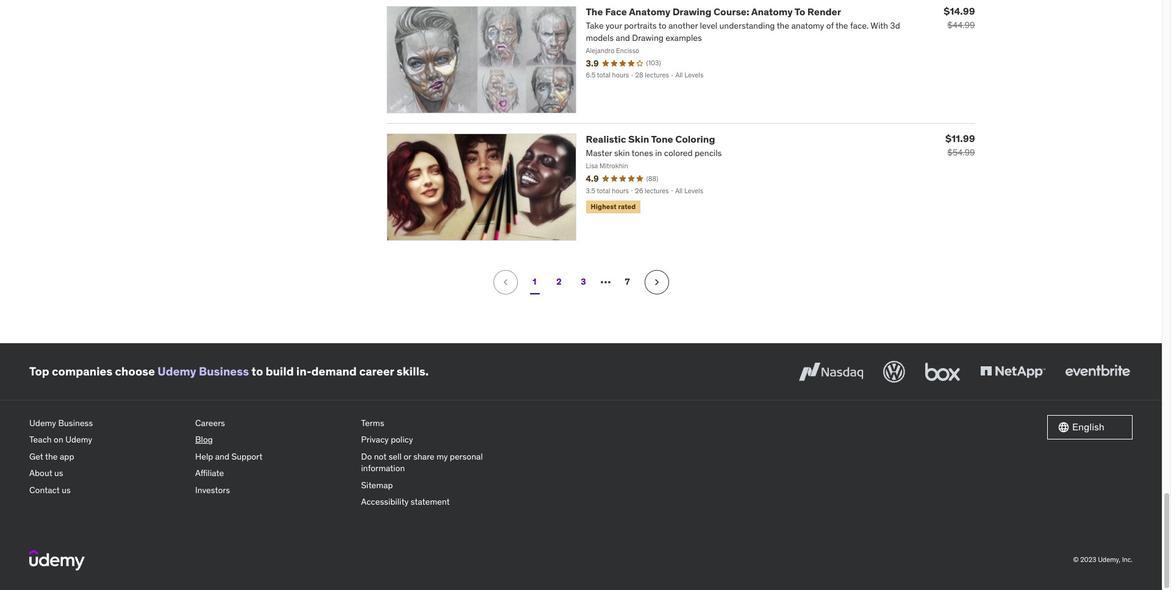 Task type: locate. For each thing, give the bounding box(es) containing it.
statement
[[411, 497, 450, 508]]

0 horizontal spatial anatomy
[[629, 5, 671, 18]]

investors
[[195, 485, 230, 496]]

us right contact
[[62, 485, 71, 496]]

teach on udemy link
[[29, 432, 186, 449]]

2
[[557, 277, 562, 288]]

udemy business link up careers
[[158, 364, 249, 379]]

0 vertical spatial udemy
[[158, 364, 196, 379]]

$14.99
[[944, 5, 976, 17]]

1
[[533, 277, 537, 288]]

next page image
[[651, 276, 663, 288]]

1 horizontal spatial anatomy
[[752, 5, 793, 18]]

0 vertical spatial udemy business link
[[158, 364, 249, 379]]

realistic
[[586, 133, 627, 145]]

business
[[199, 364, 249, 379], [58, 418, 93, 429]]

the
[[45, 451, 58, 462]]

investors link
[[195, 483, 352, 500]]

nasdaq image
[[796, 359, 867, 385]]

anatomy right 'face'
[[629, 5, 671, 18]]

contact
[[29, 485, 60, 496]]

get
[[29, 451, 43, 462]]

information
[[361, 463, 405, 474]]

support
[[232, 451, 263, 462]]

terms privacy policy do not sell or share my personal information sitemap accessibility statement
[[361, 418, 483, 508]]

inc.
[[1123, 556, 1133, 565]]

and
[[215, 451, 230, 462]]

my
[[437, 451, 448, 462]]

0 vertical spatial us
[[54, 468, 63, 479]]

to
[[795, 5, 806, 18]]

business up on at the left
[[58, 418, 93, 429]]

privacy
[[361, 435, 389, 446]]

1 vertical spatial udemy business link
[[29, 415, 186, 432]]

careers
[[195, 418, 225, 429]]

companies
[[52, 364, 113, 379]]

top
[[29, 364, 49, 379]]

anatomy
[[629, 5, 671, 18], [752, 5, 793, 18]]

1 horizontal spatial business
[[199, 364, 249, 379]]

udemy right choose
[[158, 364, 196, 379]]

netapp image
[[978, 359, 1049, 385]]

get the app link
[[29, 449, 186, 466]]

$54.99
[[948, 147, 976, 158]]

udemy business link up get the app link
[[29, 415, 186, 432]]

udemy up teach
[[29, 418, 56, 429]]

sitemap link
[[361, 478, 518, 495]]

skin
[[629, 133, 650, 145]]

affiliate link
[[195, 466, 352, 483]]

render
[[808, 5, 842, 18]]

careers link
[[195, 415, 352, 432]]

udemy business link
[[158, 364, 249, 379], [29, 415, 186, 432]]

tone
[[651, 133, 674, 145]]

anatomy left to
[[752, 5, 793, 18]]

0 horizontal spatial business
[[58, 418, 93, 429]]

realistic skin tone coloring link
[[586, 133, 716, 145]]

the face anatomy drawing course: anatomy to render link
[[586, 5, 842, 18]]

us right about
[[54, 468, 63, 479]]

1 vertical spatial us
[[62, 485, 71, 496]]

personal
[[450, 451, 483, 462]]

the face anatomy drawing course: anatomy to render
[[586, 5, 842, 18]]

eventbrite image
[[1063, 359, 1133, 385]]

course:
[[714, 5, 750, 18]]

build
[[266, 364, 294, 379]]

1 vertical spatial udemy
[[29, 418, 56, 429]]

$44.99
[[948, 19, 976, 30]]

drawing
[[673, 5, 712, 18]]

udemy image
[[29, 551, 85, 571]]

udemy
[[158, 364, 196, 379], [29, 418, 56, 429], [65, 435, 92, 446]]

sell
[[389, 451, 402, 462]]

english button
[[1048, 415, 1133, 440]]

business left to
[[199, 364, 249, 379]]

udemy right on at the left
[[65, 435, 92, 446]]

not
[[374, 451, 387, 462]]

volkswagen image
[[881, 359, 908, 385]]

small image
[[1058, 421, 1071, 434]]

1 vertical spatial business
[[58, 418, 93, 429]]

2 vertical spatial udemy
[[65, 435, 92, 446]]

teach
[[29, 435, 52, 446]]

help
[[195, 451, 213, 462]]

us
[[54, 468, 63, 479], [62, 485, 71, 496]]

1 horizontal spatial udemy
[[65, 435, 92, 446]]

top companies choose udemy business to build in-demand career skills.
[[29, 364, 429, 379]]

terms link
[[361, 415, 518, 432]]

coloring
[[676, 133, 716, 145]]

$11.99 $54.99
[[946, 132, 976, 158]]

blog
[[195, 435, 213, 446]]

blog link
[[195, 432, 352, 449]]

about us link
[[29, 466, 186, 483]]



Task type: vqa. For each thing, say whether or not it's contained in the screenshot.
the leftmost Anatomy
yes



Task type: describe. For each thing, give the bounding box(es) containing it.
$14.99 $44.99
[[944, 5, 976, 30]]

2023
[[1081, 556, 1097, 565]]

skills.
[[397, 364, 429, 379]]

choose
[[115, 364, 155, 379]]

accessibility
[[361, 497, 409, 508]]

policy
[[391, 435, 413, 446]]

to
[[252, 364, 263, 379]]

2 anatomy from the left
[[752, 5, 793, 18]]

english
[[1073, 421, 1105, 434]]

affiliate
[[195, 468, 224, 479]]

7
[[625, 277, 630, 288]]

careers blog help and support affiliate investors
[[195, 418, 263, 496]]

ellipsis image
[[598, 275, 613, 290]]

the
[[586, 5, 603, 18]]

3
[[581, 277, 586, 288]]

udemy,
[[1099, 556, 1121, 565]]

privacy policy link
[[361, 432, 518, 449]]

1 anatomy from the left
[[629, 5, 671, 18]]

sitemap
[[361, 480, 393, 491]]

accessibility statement link
[[361, 495, 518, 511]]

©
[[1074, 556, 1079, 565]]

1 link
[[523, 270, 547, 294]]

do not sell or share my personal information button
[[361, 449, 518, 478]]

about
[[29, 468, 52, 479]]

do
[[361, 451, 372, 462]]

© 2023 udemy, inc.
[[1074, 556, 1133, 565]]

0 vertical spatial business
[[199, 364, 249, 379]]

app
[[60, 451, 74, 462]]

on
[[54, 435, 63, 446]]

0 horizontal spatial udemy
[[29, 418, 56, 429]]

$11.99
[[946, 132, 976, 144]]

in-
[[297, 364, 312, 379]]

share
[[414, 451, 435, 462]]

2 link
[[547, 270, 572, 294]]

previous page image
[[500, 276, 512, 288]]

career
[[359, 364, 394, 379]]

contact us link
[[29, 483, 186, 500]]

2 horizontal spatial udemy
[[158, 364, 196, 379]]

realistic skin tone coloring
[[586, 133, 716, 145]]

terms
[[361, 418, 385, 429]]

udemy business teach on udemy get the app about us contact us
[[29, 418, 93, 496]]

or
[[404, 451, 412, 462]]

demand
[[312, 364, 357, 379]]

box image
[[923, 359, 964, 385]]

help and support link
[[195, 449, 352, 466]]

business inside udemy business teach on udemy get the app about us contact us
[[58, 418, 93, 429]]

face
[[606, 5, 627, 18]]

3 link
[[572, 270, 596, 294]]



